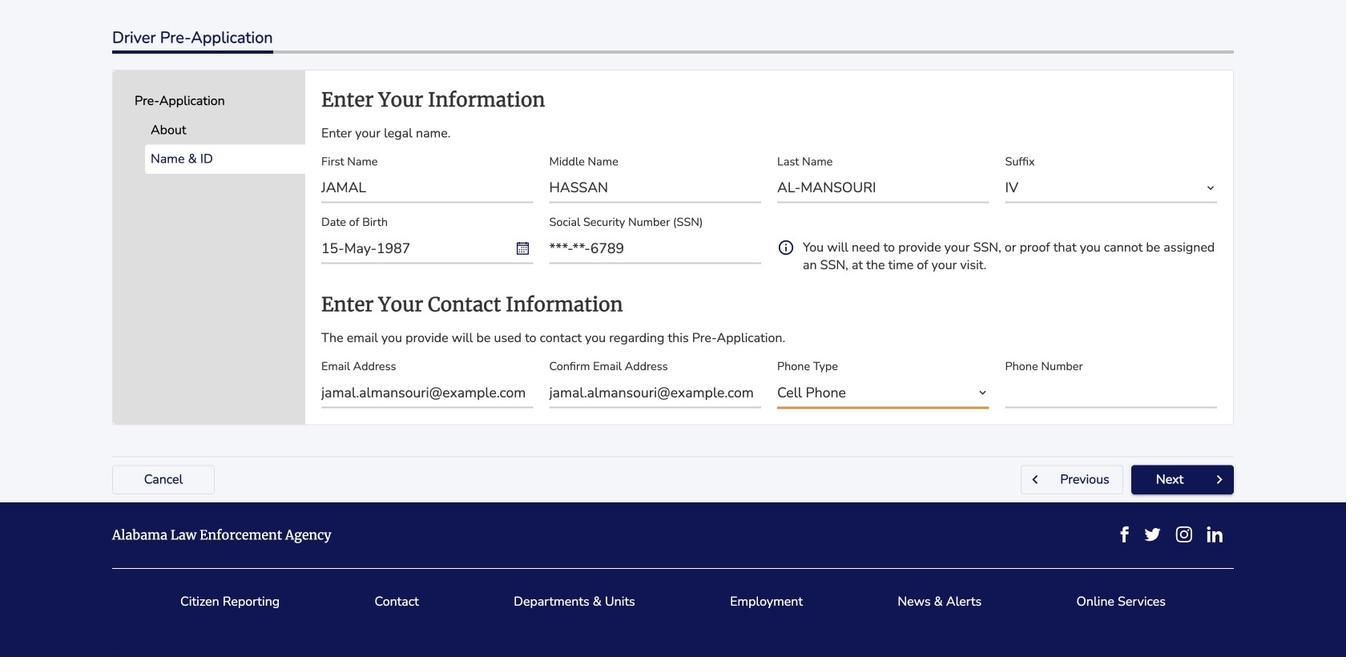 Task type: locate. For each thing, give the bounding box(es) containing it.
facebook link image
[[1121, 526, 1130, 543]]

None text field
[[778, 172, 990, 203], [321, 233, 533, 264], [1006, 377, 1218, 408], [778, 172, 990, 203], [321, 233, 533, 264], [1006, 377, 1218, 408]]

None text field
[[321, 172, 533, 203], [549, 172, 761, 203], [549, 233, 761, 264], [321, 172, 533, 203], [549, 172, 761, 203], [549, 233, 761, 264]]

twitter link image
[[1144, 526, 1161, 543]]

None email field
[[321, 377, 533, 408], [549, 377, 761, 408], [321, 377, 533, 408], [549, 377, 761, 408]]

name & id image
[[284, 145, 306, 174]]



Task type: vqa. For each thing, say whether or not it's contained in the screenshot.
LINKEDIN LINK image
yes



Task type: describe. For each thing, give the bounding box(es) containing it.
instagram link image
[[1176, 526, 1193, 543]]

linkedin link image
[[1207, 526, 1223, 543]]



